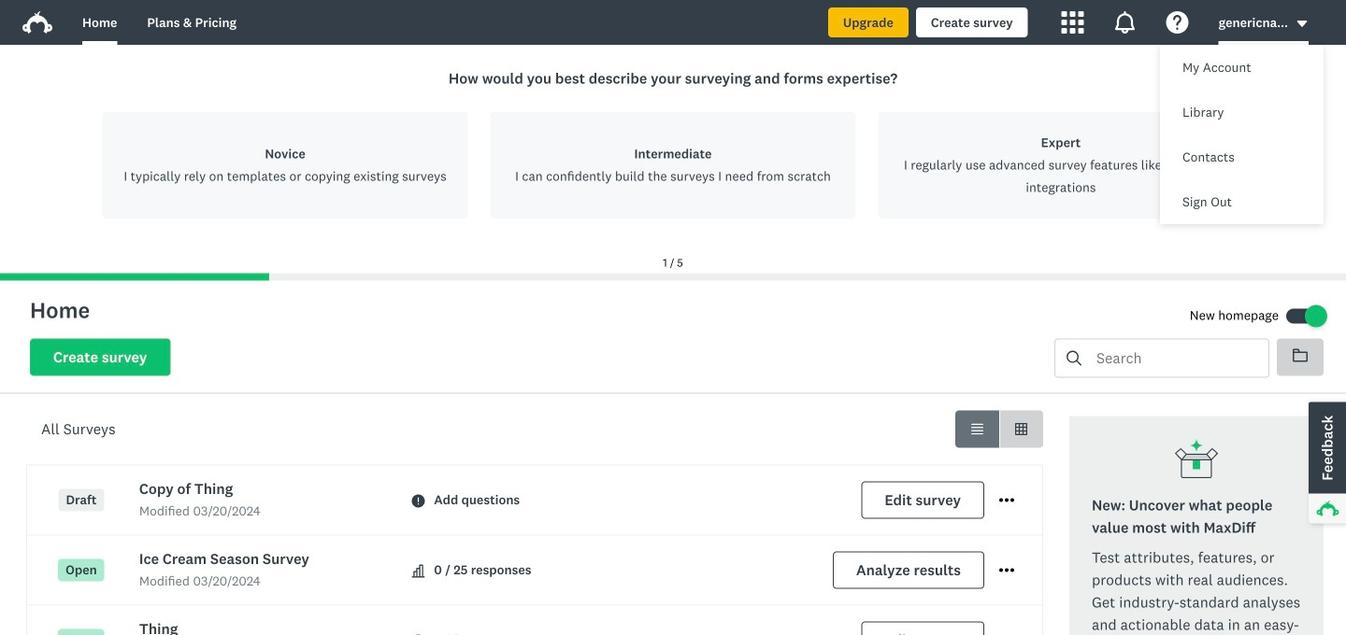 Task type: locate. For each thing, give the bounding box(es) containing it.
response count image
[[412, 565, 425, 578]]

warning image
[[412, 495, 425, 508]]

1 folders image from the top
[[1293, 348, 1308, 363]]

0 vertical spatial open menu image
[[1000, 494, 1015, 509]]

search image
[[1067, 351, 1082, 366]]

search image
[[1067, 351, 1082, 366]]

group
[[956, 411, 1044, 448]]

0 vertical spatial open menu image
[[1000, 499, 1015, 503]]

1 vertical spatial open menu image
[[1000, 569, 1015, 573]]

products icon image
[[1062, 11, 1085, 34], [1062, 11, 1085, 34]]

1 vertical spatial open menu image
[[1000, 564, 1015, 579]]

dialog
[[0, 45, 1347, 281]]

folders image
[[1293, 348, 1308, 363], [1293, 349, 1308, 362]]

1 open menu image from the top
[[1000, 494, 1015, 509]]

brand logo image
[[22, 7, 52, 37], [22, 11, 52, 34]]

open menu image
[[1000, 494, 1015, 509], [1000, 569, 1015, 573]]

open menu image
[[1000, 499, 1015, 503], [1000, 564, 1015, 579]]

dropdown arrow icon image
[[1296, 17, 1309, 30], [1298, 21, 1308, 27]]

help icon image
[[1167, 11, 1189, 34]]



Task type: describe. For each thing, give the bounding box(es) containing it.
2 open menu image from the top
[[1000, 569, 1015, 573]]

2 folders image from the top
[[1293, 349, 1308, 362]]

1 brand logo image from the top
[[22, 7, 52, 37]]

notification center icon image
[[1115, 11, 1137, 34]]

response count image
[[412, 565, 425, 578]]

max diff icon image
[[1175, 439, 1220, 484]]

1 open menu image from the top
[[1000, 499, 1015, 503]]

2 brand logo image from the top
[[22, 11, 52, 34]]

2 open menu image from the top
[[1000, 564, 1015, 579]]

Search text field
[[1082, 340, 1269, 377]]



Task type: vqa. For each thing, say whether or not it's contained in the screenshot.
Folders image
yes



